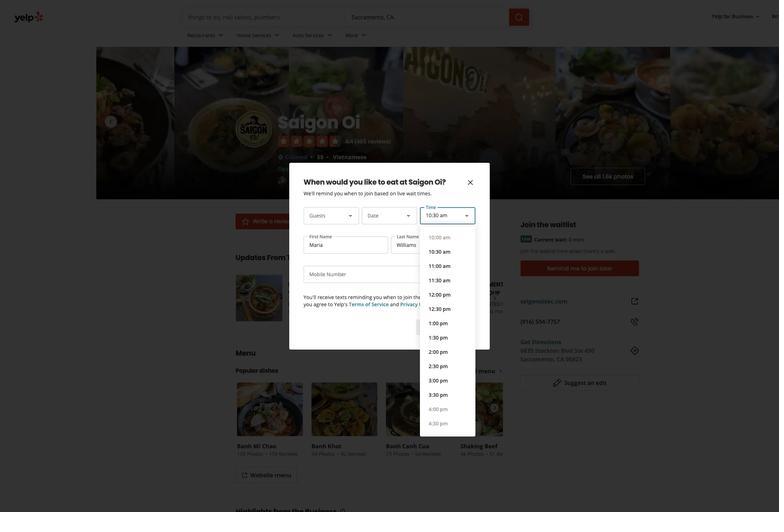 Task type: describe. For each thing, give the bounding box(es) containing it.
view
[[452, 367, 466, 375]]

popular
[[236, 367, 258, 375]]

more inside happy veterans day weekend!🇺🇸 bún bò huế… bún bò huế đây!!!!… read more
[[300, 308, 313, 315]]

  telephone field inside when would you like to eat at saigon oi? region
[[304, 266, 476, 283]]

the right by
[[318, 177, 326, 184]]

current
[[534, 236, 554, 243]]

this
[[287, 253, 301, 263]]

an
[[587, 379, 594, 387]]

12:00 pm
[[429, 291, 451, 298]]

follow button
[[441, 214, 482, 230]]

view full menu link
[[452, 367, 503, 375]]

banh khot image
[[312, 383, 377, 437]]

join inside button
[[588, 264, 598, 273]]

auto services link
[[287, 26, 340, 47]]

at
[[400, 177, 407, 187]]

16 claim filled v2 image
[[278, 154, 284, 160]]

continuing,
[[449, 294, 475, 301]]

see hours link
[[352, 165, 379, 174]]

blvd
[[561, 347, 573, 355]]

restaurants link
[[182, 26, 231, 47]]

open
[[278, 165, 293, 173]]

24 phone v2 image
[[631, 318, 639, 326]]

home services
[[237, 32, 271, 39]]

join for join the waitlist here when there's a wait.
[[521, 248, 529, 255]]

huế…
[[309, 301, 323, 308]]

next image for previous icon on the left
[[490, 294, 498, 303]]

remind me to join later button
[[521, 261, 639, 276]]

write a review link
[[236, 214, 298, 230]]

when would you like to eat at saigon oi? region
[[302, 177, 477, 437]]

terms of service and privacy policy .
[[349, 301, 435, 308]]

pm for 3:30 pm
[[440, 392, 448, 398]]

vietnamese
[[333, 153, 367, 161]]

1 vertical spatial business
[[303, 253, 335, 263]]

months
[[355, 177, 374, 184]]

photos inside banh canh cua 73 photos
[[393, 451, 409, 458]]

mi
[[253, 443, 261, 450]]

ste
[[574, 347, 583, 355]]

you down would at top left
[[334, 190, 343, 197]]

.
[[433, 301, 435, 308]]

24 add v2 image
[[447, 217, 455, 226]]

agree
[[314, 301, 327, 308]]

join the waitlist
[[521, 220, 576, 230]]

5:00
[[326, 165, 337, 173]]

see for see hours
[[355, 166, 362, 172]]

pm for 12:30 pm
[[443, 306, 451, 312]]

reviews for banh mi chao
[[279, 451, 298, 458]]

photos inside banh khot 94 photos
[[319, 451, 335, 458]]

3:00 pm button
[[426, 374, 470, 388]]

ago
[[375, 177, 384, 184]]

11:30 am
[[429, 277, 451, 284]]

join for join the waitlist
[[521, 220, 536, 230]]

see all 1.6k photos
[[583, 172, 633, 181]]

me
[[570, 264, 580, 273]]

10:30 am
[[429, 248, 451, 255]]

happy veterans day weekend!🇺🇸 image
[[236, 275, 283, 322]]

read inside happy veterans day weekend!🇺🇸 bún bò huế… bún bò huế đây!!!!… read more
[[288, 308, 299, 315]]

you'll receive texts reminding you when to join the waitlist. by continuing, you agree to yelp's
[[304, 294, 475, 308]]

to up and at the bottom right
[[398, 294, 402, 301]]

1 horizontal spatial a
[[601, 248, 604, 255]]

when inside you'll receive texts reminding you when to join the waitlist. by continuing, you agree to yelp's
[[383, 294, 396, 301]]

am for 11:00 am
[[443, 263, 451, 269]]

pm for 2:30 pm
[[440, 363, 448, 370]]

photo of saigon oi - sacramento, ca, us. vietnamese tradition mini savory crep image
[[556, 47, 670, 199]]

7757
[[547, 318, 560, 326]]

banh for banh khot
[[312, 443, 326, 450]]

home services link
[[231, 26, 287, 47]]

remind
[[547, 264, 569, 273]]

search image
[[515, 13, 524, 22]]

based
[[374, 190, 389, 197]]

join inside you'll receive texts reminding you when to join the waitlist. by continuing, you agree to yelp's
[[404, 294, 412, 301]]

1:00
[[429, 320, 439, 327]]

soup…
[[464, 308, 481, 315]]

to inside button
[[581, 264, 587, 273]]

wri link
[[769, 10, 779, 23]]

mắm"/fermented for soup
[[458, 281, 511, 289]]

by
[[442, 294, 447, 301]]

you down you'll
[[304, 301, 312, 308]]

10:00
[[296, 165, 310, 173]]

menu inside "link"
[[275, 472, 291, 480]]

14 chevron right outline image
[[498, 369, 503, 374]]

noodle for soup…
[[442, 308, 463, 315]]

remind
[[316, 190, 333, 197]]

suggest
[[565, 379, 586, 387]]

huế
[[344, 301, 355, 308]]

24 share v2 image
[[363, 217, 372, 226]]

reviews for shaking beef
[[497, 451, 515, 458]]

mins
[[573, 236, 585, 243]]

shaking beef 46 photos
[[460, 443, 498, 458]]

dishes
[[259, 367, 278, 375]]

10:30 am button
[[426, 245, 470, 259]]

wri
[[772, 13, 779, 20]]

  text field
[[391, 237, 476, 254]]

12:00 pm button
[[426, 288, 470, 302]]

noodle for soup
[[461, 289, 484, 298]]

write a review
[[253, 217, 293, 226]]

later
[[600, 264, 613, 273]]

3:30
[[429, 392, 439, 398]]

reviews for banh canh cua
[[422, 451, 441, 458]]

2:00
[[429, 349, 439, 355]]

photos inside shaking beef 46 photos
[[468, 451, 484, 458]]

"bún for "bún mắm"/fermented fish paste noodle soup…
[[442, 301, 455, 308]]

live
[[397, 190, 405, 197]]

fish for "bún mắm"/fermented fish paste noodle soup…
[[502, 301, 512, 308]]

mắm"/fermented for soup…
[[456, 301, 501, 308]]

24 chevron down v2 image
[[217, 31, 225, 40]]

yelp for business
[[712, 13, 753, 20]]

next image for previous image to the left
[[766, 117, 775, 126]]

suggest an edit button
[[521, 375, 639, 391]]

business categories element
[[182, 26, 779, 47]]

directions
[[532, 338, 561, 346]]

24 camera v2 image
[[307, 217, 316, 226]]

pm for 2:00 pm
[[440, 349, 448, 355]]

Date field
[[362, 207, 417, 224]]

94
[[312, 451, 317, 458]]

here
[[557, 248, 568, 255]]

the up current
[[537, 220, 549, 230]]

beef
[[485, 443, 498, 450]]

2 horizontal spatial when
[[569, 248, 582, 255]]

2 159 from the left
[[269, 451, 278, 458]]

see hours
[[355, 166, 375, 172]]

we'll
[[304, 190, 315, 197]]

-
[[322, 165, 324, 173]]

yelp's
[[334, 301, 348, 308]]

Guests field
[[304, 207, 359, 224]]

saigonoisac.com link
[[521, 298, 567, 305]]

to down receive
[[328, 301, 333, 308]]

restaurants
[[187, 32, 215, 39]]

2 read from the left
[[483, 308, 493, 315]]

services for home services
[[252, 32, 271, 39]]

cua
[[418, 443, 429, 450]]

verified
[[289, 177, 309, 184]]

fish for "bún mắm"/fermented fish paste  noodle soup
[[512, 281, 524, 289]]

privacy policy link
[[400, 301, 433, 308]]

reminder
[[442, 323, 470, 332]]

create reminder
[[422, 323, 470, 332]]

12:00
[[429, 291, 442, 298]]

on
[[390, 190, 396, 197]]

73
[[386, 451, 392, 458]]

waitlist for join the waitlist
[[550, 220, 576, 230]]

banh canh cua image
[[386, 383, 452, 437]]

join the waitlist here when there's a wait.
[[521, 248, 616, 255]]

450
[[585, 347, 594, 355]]

menu element
[[224, 337, 528, 484]]

chao
[[262, 443, 276, 450]]

saigonoisac.com
[[521, 298, 567, 305]]

when inside when would you like to eat at saigon oi? we'll remind you when to join based on live wait times.
[[344, 190, 357, 197]]



Task type: vqa. For each thing, say whether or not it's contained in the screenshot.


Task type: locate. For each thing, give the bounding box(es) containing it.
banh inside banh mi chao 159 photos
[[237, 443, 252, 450]]

1 banh from the left
[[237, 443, 252, 450]]

saigon up the times. on the right of page
[[409, 177, 433, 187]]

Time field
[[420, 207, 476, 437]]

2 vertical spatial am
[[443, 277, 451, 284]]

review
[[274, 217, 293, 226]]

edit
[[596, 379, 607, 387]]

"bún
[[442, 281, 457, 289], [442, 301, 455, 308]]

1 vertical spatial fish
[[502, 301, 512, 308]]

menu right website
[[275, 472, 291, 480]]

1 horizontal spatial services
[[305, 32, 324, 39]]

3 reviews from the left
[[422, 451, 441, 458]]

previous image
[[106, 117, 115, 126], [240, 404, 248, 413]]

fish inside '"bún mắm"/fermented fish paste  noodle soup'
[[512, 281, 524, 289]]

yelp
[[712, 13, 722, 20]]

"bún inside "bún mắm"/fermented fish paste noodle soup…
[[442, 301, 455, 308]]

banh up 73
[[386, 443, 401, 450]]

get directions link
[[521, 338, 561, 346]]

noodle
[[461, 289, 484, 298], [442, 308, 463, 315]]

1 horizontal spatial banh
[[312, 443, 326, 450]]

menu
[[479, 367, 495, 375], [275, 472, 291, 480]]

"bún down by
[[442, 301, 455, 308]]

4.4 (465 reviews)
[[345, 138, 391, 145]]

photo of saigon oi - sacramento, ca, us. banh canh cua image
[[174, 47, 289, 199]]

vietnamese link
[[333, 153, 367, 161]]

saigon inside when would you like to eat at saigon oi? we'll remind you when to join based on live wait times.
[[409, 177, 433, 187]]

0 vertical spatial fish
[[512, 281, 524, 289]]

banh inside banh canh cua 73 photos
[[386, 443, 401, 450]]

pm inside '2:30 pm' button
[[440, 363, 448, 370]]

mắm"/fermented up 'soup'
[[458, 281, 511, 289]]

2 vertical spatial join
[[404, 294, 412, 301]]

1 am from the top
[[443, 248, 451, 255]]

159 down "chao"
[[269, 451, 278, 458]]

16 chevron down v2 image
[[755, 14, 761, 20]]

1 vertical spatial paste
[[514, 301, 528, 308]]

am right the 11:00
[[443, 263, 451, 269]]

594-
[[535, 318, 547, 326]]

noodle inside '"bún mắm"/fermented fish paste  noodle soup'
[[461, 289, 484, 298]]

reminding
[[348, 294, 372, 301]]

popular dishes
[[236, 367, 278, 375]]

when down mins
[[569, 248, 582, 255]]

pm inside 12:00 pm button
[[443, 291, 451, 298]]

0 vertical spatial next image
[[766, 117, 775, 126]]

you left the like
[[349, 177, 363, 187]]

waitlist.
[[423, 294, 440, 301]]

more link
[[340, 26, 374, 47]]

0 vertical spatial noodle
[[461, 289, 484, 298]]

46
[[460, 451, 466, 458]]

services inside "link"
[[305, 32, 324, 39]]

0 horizontal spatial paste
[[442, 289, 460, 298]]

see left hours
[[355, 166, 362, 172]]

1 more from the left
[[300, 308, 313, 315]]

1 vertical spatial join
[[521, 248, 529, 255]]

đây!!!!…
[[356, 301, 375, 308]]

  text field
[[304, 237, 388, 254]]

oi?
[[435, 177, 446, 187]]

weekend!🇺🇸
[[288, 289, 325, 298]]

am
[[443, 248, 451, 255], [443, 263, 451, 269], [443, 277, 451, 284]]

1 vertical spatial see
[[583, 172, 593, 181]]

bún down 'weekend!🇺🇸'
[[288, 301, 299, 308]]

mắm"/fermented inside '"bún mắm"/fermented fish paste  noodle soup'
[[458, 281, 511, 289]]

the up privacy policy link
[[414, 294, 421, 301]]

join left later
[[588, 264, 598, 273]]

menu
[[236, 348, 256, 358]]

photos down shaking
[[468, 451, 484, 458]]

1 vertical spatial previous image
[[240, 404, 248, 413]]

menu left 14 chevron right outline image
[[479, 367, 495, 375]]

1 horizontal spatial business
[[732, 13, 753, 20]]

2:30 pm button
[[426, 359, 470, 374]]

reviews for banh khot
[[348, 451, 367, 458]]

24 pencil v2 image
[[553, 379, 562, 387]]

1 horizontal spatial bò
[[336, 301, 343, 308]]

"bún mắm"/fermented fish paste  noodle soup image
[[390, 275, 437, 322]]

24 chevron down v2 image left auto at left
[[273, 31, 281, 40]]

1 reviews from the left
[[279, 451, 298, 458]]

when up "terms of service and privacy policy ."
[[383, 294, 396, 301]]

0 vertical spatial menu
[[479, 367, 495, 375]]

1 vertical spatial join
[[588, 264, 598, 273]]

suggest an edit
[[565, 379, 607, 387]]

0 vertical spatial waitlist
[[550, 220, 576, 230]]

bún down receive
[[324, 301, 335, 308]]

pm inside 12:30 pm button
[[443, 306, 451, 312]]

1 photos from the left
[[247, 451, 263, 458]]

previous image
[[240, 294, 248, 303]]

reviews right 51
[[497, 451, 515, 458]]

0 horizontal spatial when
[[344, 190, 357, 197]]

texts
[[335, 294, 347, 301]]

mắm"/fermented inside "bún mắm"/fermented fish paste noodle soup…
[[456, 301, 501, 308]]

banh inside banh khot 94 photos
[[312, 443, 326, 450]]

2 bò from the left
[[336, 301, 343, 308]]

to right me
[[581, 264, 587, 273]]

2:00 pm button
[[426, 345, 470, 359]]

1 vertical spatial noodle
[[442, 308, 463, 315]]

3 banh from the left
[[386, 443, 401, 450]]

2 reviews from the left
[[348, 451, 367, 458]]

1 159 from the left
[[237, 451, 246, 458]]

read down 'weekend!🇺🇸'
[[288, 308, 299, 315]]

photo of saigon oi - sacramento, ca, us. interior image
[[403, 47, 556, 199]]

paste inside '"bún mắm"/fermented fish paste  noodle soup'
[[442, 289, 460, 298]]

4 reviews from the left
[[497, 451, 515, 458]]

service
[[372, 301, 389, 308]]

create
[[422, 323, 441, 332]]

save
[[418, 217, 432, 226]]

2:00 pm
[[429, 349, 448, 355]]

(916)
[[521, 318, 534, 326]]

services right auto at left
[[305, 32, 324, 39]]

photo of saigon oi - sacramento, ca, us. banh mi chao image
[[0, 47, 174, 199]]

2 vertical spatial when
[[383, 294, 396, 301]]

0 vertical spatial previous image
[[106, 117, 115, 126]]

1 join from the top
[[521, 220, 536, 230]]

am inside 11:30 am "button"
[[443, 277, 451, 284]]

2 join from the top
[[521, 248, 529, 255]]

1 horizontal spatial see
[[583, 172, 593, 181]]

see for see all 1.6k photos
[[583, 172, 593, 181]]

pm for 1:30 pm
[[440, 334, 448, 341]]

24 chevron down v2 image inside the more 'link'
[[359, 31, 368, 40]]

for
[[724, 13, 731, 20]]

1 vertical spatial saigon
[[409, 177, 433, 187]]

4 photos from the left
[[468, 451, 484, 458]]

happy veterans day weekend!🇺🇸 bún bò huế… bún bò huế đây!!!!… read more
[[288, 281, 375, 315]]

next image
[[766, 117, 775, 126], [490, 294, 498, 303]]

fish up saigonoisac.com at the right bottom of the page
[[512, 281, 524, 289]]

24 chevron down v2 image inside auto services "link"
[[326, 31, 334, 40]]

khot
[[328, 443, 341, 450]]

more down huế…
[[300, 308, 313, 315]]

services right home
[[252, 32, 271, 39]]

11:00 am
[[429, 263, 451, 269]]

1 horizontal spatial join
[[404, 294, 412, 301]]

day
[[339, 281, 351, 289]]

to
[[378, 177, 385, 187], [358, 190, 363, 197], [581, 264, 587, 273], [398, 294, 402, 301], [328, 301, 333, 308]]

2 horizontal spatial join
[[588, 264, 598, 273]]

like
[[364, 177, 377, 187]]

0 horizontal spatial bún
[[288, 301, 299, 308]]

next image
[[490, 404, 498, 413]]

photos down canh
[[393, 451, 409, 458]]

policy
[[419, 301, 433, 308]]

0 horizontal spatial join
[[364, 190, 373, 197]]

updates from this business
[[236, 253, 335, 263]]

3 photos from the left
[[393, 451, 409, 458]]

0 vertical spatial paste
[[442, 289, 460, 298]]

1 "bún from the top
[[442, 281, 457, 289]]

0 vertical spatial see
[[355, 166, 362, 172]]

reviews down the cua
[[422, 451, 441, 458]]

2 banh from the left
[[312, 443, 326, 450]]

2 more from the left
[[495, 308, 507, 315]]

1 horizontal spatial saigon
[[409, 177, 433, 187]]

0 horizontal spatial services
[[252, 32, 271, 39]]

paste for "bún mắm"/fermented fish paste noodle soup…
[[514, 301, 528, 308]]

2 bún from the left
[[324, 301, 335, 308]]

banh up 94
[[312, 443, 326, 450]]

1 horizontal spatial when
[[383, 294, 396, 301]]

pm inside the 2:00 pm button
[[440, 349, 448, 355]]

24 chevron down v2 image inside home services link
[[273, 31, 281, 40]]

verified by the business 3 months ago
[[289, 177, 384, 184]]

paste down 11:30 am "button"
[[442, 289, 460, 298]]

read right soup…
[[483, 308, 493, 315]]

0 horizontal spatial bò
[[300, 301, 307, 308]]

0 vertical spatial saigon
[[278, 111, 339, 135]]

0 vertical spatial am
[[443, 248, 451, 255]]

am right 10:30
[[443, 248, 451, 255]]

2 24 chevron down v2 image from the left
[[326, 31, 334, 40]]

2 am from the top
[[443, 263, 451, 269]]

a right "write"
[[269, 217, 273, 226]]

None search field
[[183, 9, 531, 26]]

1 vertical spatial "bún
[[442, 301, 455, 308]]

0 vertical spatial join
[[364, 190, 373, 197]]

0 horizontal spatial a
[[269, 217, 273, 226]]

a left wait.
[[601, 248, 604, 255]]

1 horizontal spatial previous image
[[240, 404, 248, 413]]

0 horizontal spatial saigon
[[278, 111, 339, 135]]

1 horizontal spatial 24 chevron down v2 image
[[326, 31, 334, 40]]

1 horizontal spatial read
[[483, 308, 493, 315]]

0 vertical spatial mắm"/fermented
[[458, 281, 511, 289]]

pm inside 1:30 pm button
[[440, 334, 448, 341]]

you'll
[[304, 294, 316, 301]]

am for 10:30 am
[[443, 248, 451, 255]]

join down live
[[521, 248, 529, 255]]

more down 'soup'
[[495, 308, 507, 315]]

24 chevron down v2 image right more
[[359, 31, 368, 40]]

0 horizontal spatial see
[[355, 166, 362, 172]]

terms of service link
[[349, 301, 389, 308]]

4.4 star rating image
[[278, 136, 341, 147]]

2 "bún from the top
[[442, 301, 455, 308]]

24 directions v2 image
[[631, 347, 639, 355]]

64
[[415, 451, 421, 458]]

shaking beef image
[[460, 383, 526, 437]]

happy
[[288, 281, 307, 289]]

join up live
[[521, 220, 536, 230]]

paste up "(916)"
[[514, 301, 528, 308]]

banh for banh canh cua
[[386, 443, 401, 450]]

more
[[300, 308, 313, 315], [495, 308, 507, 315]]

close image
[[466, 178, 475, 187]]

you
[[349, 177, 363, 187], [334, 190, 343, 197], [373, 294, 382, 301], [304, 301, 312, 308]]

  telephone field
[[304, 266, 476, 283]]

3:30 pm button
[[426, 388, 470, 402]]

photos
[[614, 172, 633, 181]]

waitlist up wait:
[[550, 220, 576, 230]]

2 horizontal spatial 24 chevron down v2 image
[[359, 31, 368, 40]]

website
[[250, 472, 273, 480]]

business right this
[[303, 253, 335, 263]]

0 vertical spatial "bún
[[442, 281, 457, 289]]

updates
[[236, 253, 266, 263]]

2 horizontal spatial banh
[[386, 443, 401, 450]]

0 horizontal spatial read
[[288, 308, 299, 315]]

photo of saigon oi - sacramento, ca, us. com do bo luc lac image
[[289, 47, 403, 199]]

services for auto services
[[305, 32, 324, 39]]

am inside 10:30 am button
[[443, 248, 451, 255]]

1 bò from the left
[[300, 301, 307, 308]]

pm for 3:00 pm
[[440, 377, 448, 384]]

banh mi chao image
[[237, 383, 303, 437]]

info icon image
[[340, 509, 345, 512], [340, 509, 345, 512]]

24 external link v2 image
[[631, 297, 639, 306]]

pm inside '3:30 pm' button
[[440, 392, 448, 398]]

159 reviews
[[269, 451, 298, 458]]

reviews left 94
[[279, 451, 298, 458]]

the down live
[[531, 248, 538, 255]]

0 horizontal spatial previous image
[[106, 117, 115, 126]]

save button
[[400, 214, 438, 230]]

updates from this business element
[[224, 241, 538, 325]]

am right 11:30
[[443, 277, 451, 284]]

fish up read more
[[502, 301, 512, 308]]

3 am from the top
[[443, 277, 451, 284]]

1 vertical spatial mắm"/fermented
[[456, 301, 501, 308]]

noodle inside "bún mắm"/fermented fish paste noodle soup…
[[442, 308, 463, 315]]

photos inside banh mi chao 159 photos
[[247, 451, 263, 458]]

from
[[267, 253, 286, 263]]

soup
[[485, 289, 500, 298]]

terms
[[349, 301, 364, 308]]

hours
[[363, 166, 375, 172]]

pm for 12:00 pm
[[443, 291, 451, 298]]

join
[[364, 190, 373, 197], [588, 264, 598, 273], [404, 294, 412, 301]]

you up service
[[373, 294, 382, 301]]

0 horizontal spatial business
[[303, 253, 335, 263]]

add photo link
[[301, 214, 354, 230]]

1 bún from the left
[[288, 301, 299, 308]]

more
[[346, 32, 358, 39]]

24 chevron down v2 image right auto services
[[326, 31, 334, 40]]

the inside you'll receive texts reminding you when to join the waitlist. by continuing, you agree to yelp's
[[414, 294, 421, 301]]

1 vertical spatial menu
[[275, 472, 291, 480]]

when would you like to eat at saigon oi? dialog
[[0, 0, 779, 512]]

1 horizontal spatial paste
[[514, 301, 528, 308]]

0 horizontal spatial menu
[[275, 472, 291, 480]]

website menu
[[250, 472, 291, 480]]

16 external link v2 image
[[242, 473, 247, 478]]

a
[[269, 217, 273, 226], [601, 248, 604, 255]]

159 inside banh mi chao 159 photos
[[237, 451, 246, 458]]

1 horizontal spatial menu
[[479, 367, 495, 375]]

photos down khot
[[319, 451, 335, 458]]

0 horizontal spatial banh
[[237, 443, 252, 450]]

banh for banh mi chao
[[237, 443, 252, 450]]

bò down texts
[[336, 301, 343, 308]]

0 horizontal spatial next image
[[490, 294, 498, 303]]

pm inside 3:00 pm button
[[440, 377, 448, 384]]

receive
[[318, 294, 334, 301]]

(465
[[355, 138, 366, 145]]

1:00 pm button
[[426, 316, 470, 331]]

95823
[[566, 356, 582, 363]]

to down months
[[358, 190, 363, 197]]

photos
[[247, 451, 263, 458], [319, 451, 335, 458], [393, 451, 409, 458], [468, 451, 484, 458]]

business inside button
[[732, 13, 753, 20]]

3
[[350, 177, 353, 184]]

to left eat
[[378, 177, 385, 187]]

pm
[[443, 291, 451, 298], [443, 306, 451, 312], [440, 320, 448, 327], [440, 334, 448, 341], [440, 349, 448, 355], [440, 363, 448, 370], [440, 377, 448, 384], [440, 392, 448, 398]]

"bún inside '"bún mắm"/fermented fish paste  noodle soup'
[[442, 281, 457, 289]]

1 services from the left
[[252, 32, 271, 39]]

user actions element
[[706, 10, 779, 24]]

24 chevron down v2 image for more
[[359, 31, 368, 40]]

business
[[327, 177, 349, 184]]

photos down mi
[[247, 451, 263, 458]]

2 services from the left
[[305, 32, 324, 39]]

get directions 6835 stockton blvd ste 450 sacramento, ca 95823
[[521, 338, 594, 363]]

0 vertical spatial when
[[344, 190, 357, 197]]

see left all in the right of the page
[[583, 172, 593, 181]]

business left 16 chevron down v2 icon at the top
[[732, 13, 753, 20]]

join inside when would you like to eat at saigon oi? we'll remind you when to join based on live wait times.
[[364, 190, 373, 197]]

1 vertical spatial next image
[[490, 294, 498, 303]]

waitlist down current
[[540, 248, 556, 255]]

join
[[521, 220, 536, 230], [521, 248, 529, 255]]

fish inside "bún mắm"/fermented fish paste noodle soup…
[[502, 301, 512, 308]]

6835
[[521, 347, 534, 355]]

3 24 chevron down v2 image from the left
[[359, 31, 368, 40]]

noodle up soup…
[[461, 289, 484, 298]]

join up privacy
[[404, 294, 412, 301]]

bò down you'll
[[300, 301, 307, 308]]

saigon up 4.4 star rating image
[[278, 111, 339, 135]]

0 horizontal spatial more
[[300, 308, 313, 315]]

of
[[365, 301, 370, 308]]

24 chevron down v2 image for home services
[[273, 31, 281, 40]]

1 horizontal spatial 159
[[269, 451, 278, 458]]

2 photos from the left
[[319, 451, 335, 458]]

159 up "16 external link v2" icon
[[237, 451, 246, 458]]

0 vertical spatial join
[[521, 220, 536, 230]]

1 24 chevron down v2 image from the left
[[273, 31, 281, 40]]

photo of saigon oi - sacramento, ca, us. banh khot image
[[670, 47, 779, 199]]

paste inside "bún mắm"/fermented fish paste noodle soup…
[[514, 301, 528, 308]]

by
[[310, 177, 316, 184]]

24 chevron down v2 image
[[273, 31, 281, 40], [326, 31, 334, 40], [359, 31, 368, 40]]

3:00
[[429, 377, 439, 384]]

saigon oi
[[278, 111, 360, 135]]

noodle up '1:00 pm' 'button'
[[442, 308, 463, 315]]

pm for 1:00 pm
[[440, 320, 448, 327]]

$$
[[317, 153, 324, 161]]

2:30 pm
[[429, 363, 448, 370]]

view full menu
[[452, 367, 495, 375]]

1 vertical spatial am
[[443, 263, 451, 269]]

am inside '11:00 am' button
[[443, 263, 451, 269]]

0 vertical spatial business
[[732, 13, 753, 20]]

24 chevron down v2 image for auto services
[[326, 31, 334, 40]]

add
[[319, 217, 330, 226]]

am
[[312, 165, 321, 173]]

reviews right 92
[[348, 451, 367, 458]]

1 vertical spatial waitlist
[[540, 248, 556, 255]]

1 horizontal spatial next image
[[766, 117, 775, 126]]

join down the like
[[364, 190, 373, 197]]

1 vertical spatial when
[[569, 248, 582, 255]]

banh left mi
[[237, 443, 252, 450]]

waitlist for join the waitlist here when there's a wait.
[[540, 248, 556, 255]]

paste for "bún mắm"/fermented fish paste  noodle soup
[[442, 289, 460, 298]]

services
[[252, 32, 271, 39], [305, 32, 324, 39]]

1 read from the left
[[288, 308, 299, 315]]

"bún for "bún mắm"/fermented fish paste  noodle soup
[[442, 281, 457, 289]]

1 vertical spatial a
[[601, 248, 604, 255]]

24 star v2 image
[[241, 217, 250, 226]]

1 horizontal spatial more
[[495, 308, 507, 315]]

0 horizontal spatial 159
[[237, 451, 246, 458]]

when down 3 in the top of the page
[[344, 190, 357, 197]]

pm inside '1:00 pm' 'button'
[[440, 320, 448, 327]]

0 vertical spatial a
[[269, 217, 273, 226]]

am for 11:30 am
[[443, 277, 451, 284]]

24 save outline v2 image
[[406, 217, 415, 226]]

1 horizontal spatial bún
[[324, 301, 335, 308]]

0 horizontal spatial 24 chevron down v2 image
[[273, 31, 281, 40]]

when would you like to eat at saigon oi? we'll remind you when to join based on live wait times.
[[304, 177, 446, 197]]

mắm"/fermented up soup…
[[456, 301, 501, 308]]

follow
[[458, 217, 476, 226]]

"bún up by
[[442, 281, 457, 289]]

create reminder button
[[416, 320, 476, 335]]



